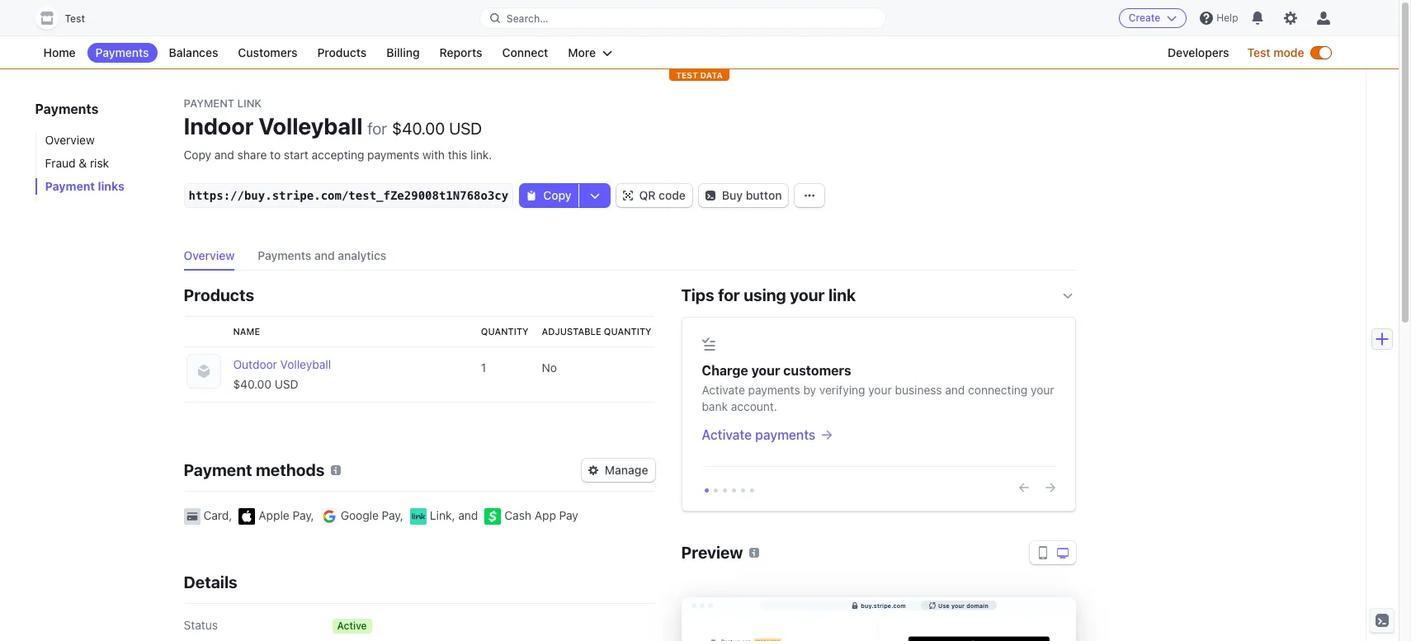 Task type: locate. For each thing, give the bounding box(es) containing it.
$40.00
[[392, 119, 445, 138], [233, 377, 272, 391]]

copy
[[184, 148, 211, 162], [543, 188, 572, 202]]

tab list
[[184, 244, 1076, 271]]

manage
[[605, 463, 649, 477]]

balances link
[[161, 43, 227, 63]]

1 horizontal spatial products
[[317, 45, 367, 59]]

button
[[746, 188, 782, 202]]

payment for payment link indoor volleyball for $40.00 usd
[[184, 97, 235, 110]]

1 horizontal spatial overview
[[184, 249, 235, 263]]

copy inside button
[[543, 188, 572, 202]]

volleyball
[[259, 112, 363, 140], [280, 357, 331, 372]]

active
[[337, 620, 367, 632]]

customers link
[[230, 43, 306, 63]]

svg image
[[590, 191, 600, 201], [623, 191, 633, 201], [706, 191, 716, 201], [805, 191, 815, 201], [589, 466, 599, 476]]

your right the verifying at the right of the page
[[869, 383, 892, 397]]

test up home
[[65, 12, 85, 25]]

activate payments
[[702, 428, 816, 443]]

connect link
[[494, 43, 557, 63]]

quantity right adjustable
[[604, 326, 652, 337]]

payment for payment methods
[[184, 461, 252, 480]]

pay right apple
[[293, 509, 311, 523]]

products down overview button at the top of the page
[[184, 286, 254, 305]]

link right google pay ,
[[430, 509, 452, 523]]

payments up "overview" link
[[35, 102, 99, 116]]

and inside button
[[315, 249, 335, 263]]

payment links
[[45, 179, 124, 193]]

qr
[[639, 188, 656, 202]]

activate up bank
[[702, 383, 745, 397]]

usd inside outdoor volleyball $40.00 usd
[[275, 377, 299, 391]]

activate inside charge your customers activate payments by verifying your business and connecting your bank account.
[[702, 383, 745, 397]]

your left "link" at the right of page
[[790, 286, 825, 305]]

quantity
[[481, 326, 529, 337], [604, 326, 652, 337]]

overview link
[[35, 132, 167, 149]]

payments down account.
[[756, 428, 816, 443]]

help
[[1217, 12, 1239, 24]]

connecting
[[969, 383, 1028, 397]]

0 horizontal spatial usd
[[275, 377, 299, 391]]

Search… text field
[[480, 8, 886, 28]]

manage link
[[582, 459, 655, 482]]

payment up card ,
[[184, 461, 252, 480]]

1 horizontal spatial quantity
[[604, 326, 652, 337]]

copy down 'indoor'
[[184, 148, 211, 162]]

3 pay from the left
[[559, 509, 579, 523]]

1 vertical spatial overview
[[184, 249, 235, 263]]

1 horizontal spatial pay
[[382, 509, 400, 523]]

0 vertical spatial $40.00
[[392, 119, 445, 138]]

0 vertical spatial activate
[[702, 383, 745, 397]]

pay right app
[[559, 509, 579, 523]]

1 vertical spatial usd
[[275, 377, 299, 391]]

outdoor volleyball $40.00 usd
[[233, 357, 331, 391]]

0 horizontal spatial test
[[65, 12, 85, 25]]

activate inside activate payments link
[[702, 428, 752, 443]]

products left billing
[[317, 45, 367, 59]]

volleyball inside outdoor volleyball $40.00 usd
[[280, 357, 331, 372]]

test for test mode
[[1248, 45, 1271, 59]]

your right connecting at the right bottom
[[1031, 383, 1055, 397]]

0 horizontal spatial copy
[[184, 148, 211, 162]]

cash app pay
[[505, 509, 579, 523]]

usd
[[449, 119, 482, 138], [275, 377, 299, 391]]

for up the copy and share to start accepting payments with this link.
[[368, 119, 387, 138]]

, right google
[[400, 509, 404, 523]]

svg image left manage
[[589, 466, 599, 476]]

start
[[284, 148, 309, 162]]

test left mode
[[1248, 45, 1271, 59]]

tips for using your link
[[682, 286, 856, 305]]

1 vertical spatial $40.00
[[233, 377, 272, 391]]

svg image
[[527, 191, 537, 201]]

2 horizontal spatial pay
[[559, 509, 579, 523]]

links
[[98, 179, 124, 193]]

payments and analytics button
[[258, 244, 397, 271]]

using
[[744, 286, 787, 305]]

tab list containing overview
[[184, 244, 1076, 271]]

charge your customers activate payments by verifying your business and connecting your bank account.
[[702, 363, 1055, 414]]

payment inside "link"
[[45, 179, 95, 193]]

payments left 'with'
[[368, 148, 420, 162]]

this
[[448, 148, 468, 162]]

overview inside overview button
[[184, 249, 235, 263]]

1 horizontal spatial link
[[430, 509, 452, 523]]

home
[[43, 45, 76, 59]]

account.
[[731, 400, 778, 414]]

payments up account.
[[749, 383, 801, 397]]

tips
[[682, 286, 715, 305]]

volleyball up start on the left
[[259, 112, 363, 140]]

svg image for manage
[[589, 466, 599, 476]]

$40.00 down outdoor
[[233, 377, 272, 391]]

test
[[65, 12, 85, 25], [1248, 45, 1271, 59]]

payments right home
[[95, 45, 149, 59]]

payments
[[368, 148, 420, 162], [749, 383, 801, 397], [756, 428, 816, 443]]

1 pay from the left
[[293, 509, 311, 523]]

your right use
[[952, 602, 965, 609]]

, left cash at the left
[[452, 509, 455, 523]]

payments and analytics
[[258, 249, 387, 263]]

1 vertical spatial volleyball
[[280, 357, 331, 372]]

0 vertical spatial products
[[317, 45, 367, 59]]

methods
[[256, 461, 325, 480]]

1 vertical spatial for
[[718, 286, 740, 305]]

connect
[[502, 45, 549, 59]]

1 activate from the top
[[702, 383, 745, 397]]

$40.00 inside outdoor volleyball $40.00 usd
[[233, 377, 272, 391]]

1 horizontal spatial test
[[1248, 45, 1271, 59]]

overview for "overview" link
[[45, 133, 95, 147]]

payments right overview button at the top of the page
[[258, 249, 312, 263]]

0 vertical spatial overview
[[45, 133, 95, 147]]

preview
[[682, 543, 743, 562]]

0 horizontal spatial overview
[[45, 133, 95, 147]]

2 vertical spatial payments
[[258, 249, 312, 263]]

test mode
[[1248, 45, 1305, 59]]

0 horizontal spatial link
[[237, 97, 262, 110]]

1 , from the left
[[229, 509, 232, 523]]

0 horizontal spatial pay
[[293, 509, 311, 523]]

card
[[204, 509, 229, 523]]

0 horizontal spatial for
[[368, 119, 387, 138]]

products
[[317, 45, 367, 59], [184, 286, 254, 305]]

1 horizontal spatial copy
[[543, 188, 572, 202]]

test inside 'button'
[[65, 12, 85, 25]]

payment links link
[[35, 178, 167, 195]]

1 horizontal spatial $40.00
[[392, 119, 445, 138]]

payment inside payment link indoor volleyball for $40.00 usd
[[184, 97, 235, 110]]

cash
[[505, 509, 532, 523]]

verifying
[[820, 383, 866, 397]]

reports link
[[431, 43, 491, 63]]

activate down bank
[[702, 428, 752, 443]]

0 vertical spatial link
[[237, 97, 262, 110]]

payment methods
[[184, 461, 325, 480]]

google
[[341, 509, 379, 523]]

for right tips
[[718, 286, 740, 305]]

copy for copy and share to start accepting payments with this link.
[[184, 148, 211, 162]]

and left analytics
[[315, 249, 335, 263]]

copy right svg icon
[[543, 188, 572, 202]]

customers
[[784, 363, 852, 378]]

$40.00 up 'with'
[[392, 119, 445, 138]]

payments link
[[87, 43, 157, 63]]

, right apple
[[311, 509, 314, 523]]

for
[[368, 119, 387, 138], [718, 286, 740, 305]]

your up account.
[[752, 363, 781, 378]]

1 vertical spatial activate
[[702, 428, 752, 443]]

4 , from the left
[[452, 509, 455, 523]]

and left "share"
[[215, 148, 234, 162]]

1 vertical spatial products
[[184, 286, 254, 305]]

1 vertical spatial payment
[[45, 179, 95, 193]]

1 vertical spatial copy
[[543, 188, 572, 202]]

2 activate from the top
[[702, 428, 752, 443]]

0 vertical spatial copy
[[184, 148, 211, 162]]

to
[[270, 148, 281, 162]]

payments
[[95, 45, 149, 59], [35, 102, 99, 116], [258, 249, 312, 263]]

share
[[238, 148, 267, 162]]

with
[[423, 148, 445, 162]]

bank
[[702, 400, 728, 414]]

usd up this
[[449, 119, 482, 138]]

0 vertical spatial payments
[[95, 45, 149, 59]]

0 horizontal spatial $40.00
[[233, 377, 272, 391]]

1 vertical spatial payments
[[749, 383, 801, 397]]

1 vertical spatial test
[[1248, 45, 1271, 59]]

payments inside button
[[258, 249, 312, 263]]

svg image for buy button
[[706, 191, 716, 201]]

0 vertical spatial volleyball
[[259, 112, 363, 140]]

apple pay ,
[[259, 509, 314, 523]]

svg image inside the buy button button
[[706, 191, 716, 201]]

billing
[[387, 45, 420, 59]]

and right business
[[946, 383, 965, 397]]

0 vertical spatial usd
[[449, 119, 482, 138]]

svg image inside qr code button
[[623, 191, 633, 201]]

0 horizontal spatial quantity
[[481, 326, 529, 337]]

2 vertical spatial payment
[[184, 461, 252, 480]]

test button
[[35, 7, 102, 30]]

google pay ,
[[341, 509, 404, 523]]

no
[[542, 361, 557, 375]]

0 vertical spatial test
[[65, 12, 85, 25]]

buy.stripe.com
[[861, 602, 906, 609]]

accepting
[[312, 148, 364, 162]]

1 horizontal spatial for
[[718, 286, 740, 305]]

pay right google
[[382, 509, 400, 523]]

apple
[[259, 509, 290, 523]]

developers link
[[1160, 43, 1238, 63]]

svg image left qr
[[623, 191, 633, 201]]

help button
[[1194, 5, 1245, 31]]

quantity up the "1"
[[481, 326, 529, 337]]

,
[[229, 509, 232, 523], [311, 509, 314, 523], [400, 509, 404, 523], [452, 509, 455, 523]]

, left apple
[[229, 509, 232, 523]]

usd down outdoor
[[275, 377, 299, 391]]

payment up 'indoor'
[[184, 97, 235, 110]]

0 vertical spatial payment
[[184, 97, 235, 110]]

link up 'indoor'
[[237, 97, 262, 110]]

svg image inside manage link
[[589, 466, 599, 476]]

1 horizontal spatial usd
[[449, 119, 482, 138]]

payment down fraud & risk
[[45, 179, 95, 193]]

0 vertical spatial for
[[368, 119, 387, 138]]

svg image left buy
[[706, 191, 716, 201]]

https://buy.stripe.com/test_fze29008t1n768o3cy button
[[189, 187, 509, 204]]

use
[[939, 602, 950, 609]]

qr code button
[[616, 184, 693, 207]]

svg image for qr code
[[623, 191, 633, 201]]

2 pay from the left
[[382, 509, 400, 523]]

volleyball right outdoor
[[280, 357, 331, 372]]



Task type: vqa. For each thing, say whether or not it's contained in the screenshot.
the left Products
yes



Task type: describe. For each thing, give the bounding box(es) containing it.
risk
[[90, 156, 109, 170]]

activate payments link
[[702, 425, 1056, 445]]

create button
[[1119, 8, 1188, 28]]

buy button button
[[699, 184, 789, 207]]

more
[[568, 45, 596, 59]]

products link
[[309, 43, 375, 63]]

2 , from the left
[[311, 509, 314, 523]]

charge
[[702, 363, 749, 378]]

link , and
[[430, 509, 478, 523]]

fraud
[[45, 156, 76, 170]]

test
[[676, 70, 698, 80]]

test data
[[676, 70, 723, 80]]

payments inside charge your customers activate payments by verifying your business and connecting your bank account.
[[749, 383, 801, 397]]

use your domain button
[[921, 601, 997, 610]]

card ,
[[204, 509, 232, 523]]

for inside payment link indoor volleyball for $40.00 usd
[[368, 119, 387, 138]]

analytics
[[338, 249, 387, 263]]

customers
[[238, 45, 298, 59]]

overview for overview button at the top of the page
[[184, 249, 235, 263]]

volleyball inside payment link indoor volleyball for $40.00 usd
[[259, 112, 363, 140]]

home link
[[35, 43, 84, 63]]

reports
[[440, 45, 483, 59]]

balances
[[169, 45, 218, 59]]

qr code
[[639, 188, 686, 202]]

https://buy.stripe.com/test_fze29008t1n768o3cy
[[189, 189, 509, 202]]

business
[[895, 383, 943, 397]]

3 , from the left
[[400, 509, 404, 523]]

your inside use your domain button
[[952, 602, 965, 609]]

1 vertical spatial payments
[[35, 102, 99, 116]]

fraud & risk link
[[35, 155, 167, 172]]

payment for payment links
[[45, 179, 95, 193]]

link inside payment link indoor volleyball for $40.00 usd
[[237, 97, 262, 110]]

$40.00 inside payment link indoor volleyball for $40.00 usd
[[392, 119, 445, 138]]

Search… search field
[[480, 8, 886, 28]]

0 vertical spatial payments
[[368, 148, 420, 162]]

and inside charge your customers activate payments by verifying your business and connecting your bank account.
[[946, 383, 965, 397]]

and left cash at the left
[[458, 509, 478, 523]]

copy for copy
[[543, 188, 572, 202]]

1 quantity from the left
[[481, 326, 529, 337]]

indoor
[[184, 112, 254, 140]]

status
[[184, 618, 218, 632]]

mode
[[1274, 45, 1305, 59]]

link
[[829, 286, 856, 305]]

code
[[659, 188, 686, 202]]

buy
[[722, 188, 743, 202]]

pay for apple pay
[[293, 509, 311, 523]]

data
[[701, 70, 723, 80]]

svg image right copy button
[[590, 191, 600, 201]]

adjustable
[[542, 326, 602, 337]]

0 horizontal spatial products
[[184, 286, 254, 305]]

pay for google pay
[[382, 509, 400, 523]]

app
[[535, 509, 556, 523]]

&
[[79, 156, 87, 170]]

svg image right button
[[805, 191, 815, 201]]

2 vertical spatial payments
[[756, 428, 816, 443]]

by
[[804, 383, 817, 397]]

details
[[184, 573, 238, 592]]

buy button
[[722, 188, 782, 202]]

name
[[233, 326, 260, 337]]

developers
[[1168, 45, 1230, 59]]

usd inside payment link indoor volleyball for $40.00 usd
[[449, 119, 482, 138]]

outdoor
[[233, 357, 277, 372]]

domain
[[967, 602, 989, 609]]

more button
[[560, 43, 621, 63]]

test for test
[[65, 12, 85, 25]]

1 vertical spatial link
[[430, 509, 452, 523]]

link.
[[471, 148, 492, 162]]

search…
[[507, 12, 549, 24]]

adjustable quantity
[[542, 326, 652, 337]]

use your domain
[[939, 602, 989, 609]]

copy and share to start accepting payments with this link.
[[184, 148, 492, 162]]

billing link
[[378, 43, 428, 63]]

2 quantity from the left
[[604, 326, 652, 337]]

1
[[481, 361, 486, 375]]

create
[[1129, 12, 1161, 24]]

fraud & risk
[[45, 156, 109, 170]]

overview button
[[184, 244, 245, 271]]

copy button
[[520, 184, 578, 207]]



